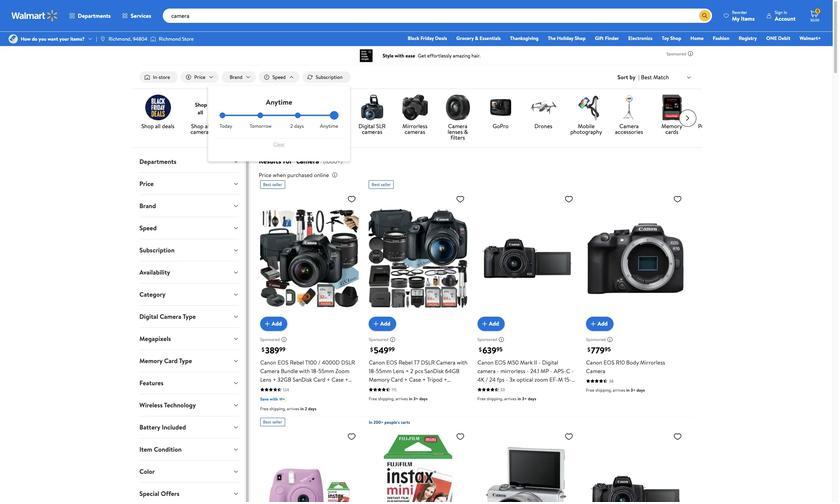 Task type: locate. For each thing, give the bounding box(es) containing it.
in for 549
[[409, 396, 413, 402]]

2 add button from the left
[[369, 317, 396, 331]]

arrives down stm
[[505, 396, 517, 402]]

sign in to add to favorites list, canon eos m50 mark ii - digital camera - mirrorless - 24.1 mp - aps-c - 4k / 24 fps - 3x optical zoom ef-m 15-45mm is stm lens - wi-fi, bluetooth - black image
[[674, 432, 682, 441]]

sort by |
[[618, 73, 640, 81]]

debit
[[779, 35, 791, 42]]

canon eos rebel t100 / 4000d dslr camera bundle with 18-55mm zoom lens + 32gb sandisk card + case + tripod + zeetech accessory
[[260, 358, 355, 392]]

95 for 639
[[497, 345, 503, 353]]

sandisk
[[425, 367, 444, 375], [293, 376, 312, 383]]

canon inside canon eos m50 mark ii - digital camera - mirrorless - 24.1 mp - aps-c - 4k / 24 fps - 3x optical zoom ef-m 15- 45mm is stm lens - wi-fi, bluetooth - black
[[478, 358, 494, 366]]

price tab
[[134, 173, 245, 195]]

canon up camera
[[478, 358, 494, 366]]

pcs
[[415, 367, 423, 375]]

2 horizontal spatial digital
[[542, 358, 559, 366]]

1 vertical spatial tripod
[[260, 384, 276, 392]]

subscription button
[[134, 239, 245, 261]]

battery included button
[[134, 416, 245, 438]]

 image
[[9, 34, 18, 44]]

departments button up price tab
[[134, 151, 245, 173]]

departments down shop all deals
[[139, 157, 176, 166]]

rebel for 549
[[399, 358, 413, 366]]

1 horizontal spatial subscription
[[316, 74, 343, 81]]

canon down the 779
[[587, 358, 603, 366]]

canon eos m50 mark ii - digital camera - mirrorless - 24.1 mp - aps-c - 4k / 24 fps - 3x optical zoom ef-m 15-45mm is stm lens - wi-fi, bluetooth - black image
[[478, 192, 577, 325], [587, 429, 685, 502]]

2 add to cart image from the left
[[372, 320, 380, 328]]

& right point
[[713, 122, 717, 130]]

0 horizontal spatial ad disclaimer and feedback for ingridsponsoredproducts image
[[390, 337, 396, 342]]

4 eos from the left
[[604, 358, 615, 366]]

sponsored up 639
[[478, 337, 497, 343]]

case down pcs
[[409, 376, 421, 383]]

ad disclaimer and feedback for ingridsponsoredproducts image
[[281, 337, 287, 342], [608, 337, 613, 342]]

2 18- from the left
[[369, 367, 376, 375]]

ad disclaimer and feedback for ingridsponsoredproducts image
[[390, 337, 396, 342], [499, 337, 505, 342]]

shop inside shop all cameras
[[191, 122, 204, 130]]

disposable
[[273, 122, 300, 130]]

drones
[[535, 122, 553, 130]]

mirrorless cameras image
[[402, 95, 428, 120]]

0 vertical spatial |
[[96, 35, 97, 42]]

eos inside canon eos rebel t100 / 4000d dslr camera bundle with 18-55mm zoom lens + 32gb sandisk card + case + tripod + zeetech accessory
[[278, 358, 289, 366]]

0 horizontal spatial 18-
[[311, 367, 319, 375]]

15-
[[565, 376, 572, 383]]

0 horizontal spatial accessory
[[303, 384, 329, 392]]

registry link
[[736, 34, 761, 42]]

gopro image
[[488, 95, 514, 120]]

digital for digital slr cameras
[[359, 122, 375, 130]]

& inside point & shoot cameras
[[713, 122, 717, 130]]

eos left r10
[[604, 358, 615, 366]]

95 up canon eos r10 body mirrorless camera
[[605, 345, 611, 353]]

add
[[272, 320, 282, 328], [380, 320, 391, 328], [489, 320, 499, 328], [598, 320, 608, 328]]

price button up the 'shop all cameras' image
[[181, 71, 219, 83]]

digital inside digital slr cameras
[[359, 122, 375, 130]]

with down t100
[[299, 367, 310, 375]]

0 horizontal spatial 99
[[279, 345, 286, 353]]

sandisk right the 32gb
[[293, 376, 312, 383]]

115
[[392, 387, 397, 393]]

4 add from the left
[[598, 320, 608, 328]]

0 horizontal spatial 55mm
[[319, 367, 334, 375]]

0 horizontal spatial add to cart image
[[481, 320, 489, 328]]

brand inside tab
[[139, 201, 156, 210]]

1 vertical spatial memory
[[139, 356, 163, 365]]

shop inside shop cameras by brand
[[227, 122, 239, 130]]

digital inside dropdown button
[[139, 312, 158, 321]]

canon eos m50 mark ii - digital camera - mirrorless - 24.1 mp - aps-c - 4k / 24 fps - 3x optical zoom ef-m 15-45mm is stm lens - wi-fi, bluetooth - black image for sign in to add to favorites list, canon eos m50 mark ii - digital camera - mirrorless - 24.1 mp - aps-c - 4k / 24 fps - 3x optical zoom ef-m 15-45mm is stm lens - wi-fi, bluetooth - black image
[[478, 192, 577, 325]]

1 add from the left
[[272, 320, 282, 328]]

(1000+)
[[323, 158, 343, 165]]

1 horizontal spatial add to cart image
[[372, 320, 380, 328]]

0 horizontal spatial 95
[[497, 345, 503, 353]]

0
[[817, 8, 820, 14]]

account
[[775, 14, 796, 22]]

free down 45mm
[[478, 396, 486, 402]]

shop down the 'shop all cameras' image
[[191, 122, 204, 130]]

1 horizontal spatial anytime
[[320, 123, 338, 130]]

item condition button
[[134, 439, 245, 460]]

brand tab
[[134, 195, 245, 217]]

camera
[[448, 122, 468, 130], [620, 122, 639, 130], [160, 312, 181, 321], [436, 358, 456, 366], [260, 367, 280, 375], [587, 367, 606, 375]]

3+
[[631, 387, 636, 393], [414, 396, 419, 402], [522, 396, 527, 402]]

eos for 639
[[495, 358, 506, 366]]

free down telephoto
[[369, 396, 377, 402]]

accessory down pcs
[[421, 384, 446, 392]]

1 horizontal spatial digital
[[359, 122, 375, 130]]

accessory down t100
[[303, 384, 329, 392]]

&
[[475, 35, 479, 42], [713, 122, 717, 130], [464, 128, 468, 136]]

arrives down 124 at bottom left
[[287, 406, 299, 412]]

/ left the 24
[[486, 376, 488, 383]]

1 all from the left
[[155, 122, 161, 130]]

1 55mm from the left
[[319, 367, 334, 375]]

case
[[332, 376, 344, 383], [409, 376, 421, 383]]

home
[[691, 35, 704, 42]]

2 zeetech from the left
[[400, 384, 420, 392]]

free right the bluetooth
[[587, 387, 595, 393]]

rebel left t7
[[399, 358, 413, 366]]

rebel
[[290, 358, 304, 366], [399, 358, 413, 366]]

match
[[654, 73, 670, 81]]

in up carts
[[409, 396, 413, 402]]

0 horizontal spatial departments
[[78, 12, 111, 20]]

in for 779
[[627, 387, 630, 393]]

1 add to cart image from the left
[[263, 320, 272, 328]]

18- inside canon eos rebel t100 / 4000d dslr camera bundle with 18-55mm zoom lens + 32gb sandisk card + case + tripod + zeetech accessory
[[311, 367, 319, 375]]

2 all from the left
[[205, 122, 211, 130]]

price inside tab
[[139, 179, 154, 188]]

- left 24.1
[[527, 367, 529, 375]]

subscription button
[[302, 71, 351, 83]]

add to cart image up the 779
[[589, 320, 598, 328]]

1 horizontal spatial zeetech
[[400, 384, 420, 392]]

55mm up telephoto
[[376, 367, 392, 375]]

eos for 779
[[604, 358, 615, 366]]

eos down the $ 389 99
[[278, 358, 289, 366]]

mobile photography link
[[568, 95, 605, 136]]

2 eos from the left
[[387, 358, 397, 366]]

2 horizontal spatial 3+
[[631, 387, 636, 393]]

2 inside canon eos rebel t7 dslr camera with 18-55mm lens + 2 pcs sandisk 64gb memory card + case + tripod + telephoto + zeetech accessory bundle
[[411, 367, 414, 375]]

- down "15-"
[[570, 384, 572, 392]]

3 canon from the left
[[478, 358, 494, 366]]

0 horizontal spatial add to cart image
[[263, 320, 272, 328]]

mobile photography image
[[574, 95, 600, 120]]

ad disclaimer and feedback for ingridsponsoredproducts image up the $ 389 99
[[281, 337, 287, 342]]

2 accessory from the left
[[421, 384, 446, 392]]

Tomorrow radio
[[258, 113, 263, 118]]

4 canon from the left
[[587, 358, 603, 366]]

eos inside canon eos m50 mark ii - digital camera - mirrorless - 24.1 mp - aps-c - 4k / 24 fps - 3x optical zoom ef-m 15- 45mm is stm lens - wi-fi, bluetooth - black
[[495, 358, 506, 366]]

0 horizontal spatial memory
[[139, 356, 163, 365]]

1 horizontal spatial ad disclaimer and feedback for ingridsponsoredproducts image
[[499, 337, 505, 342]]

3+ down canon eos rebel t7 dslr camera with 18-55mm lens + 2 pcs sandisk 64gb memory card + case + tripod + telephoto + zeetech accessory bundle
[[414, 396, 419, 402]]

0 vertical spatial type
[[183, 312, 196, 321]]

0 horizontal spatial mirrorless
[[403, 122, 428, 130]]

3 eos from the left
[[495, 358, 506, 366]]

1 95 from the left
[[497, 345, 503, 353]]

99 for 389
[[279, 345, 286, 353]]

best match button
[[640, 72, 694, 82]]

availability button
[[134, 261, 245, 283]]

0 horizontal spatial zeetech
[[282, 384, 302, 392]]

0 vertical spatial by
[[630, 73, 636, 81]]

0 horizontal spatial 2
[[291, 123, 293, 130]]

canon inside canon eos rebel t7 dslr camera with 18-55mm lens + 2 pcs sandisk 64gb memory card + case + tripod + telephoto + zeetech accessory bundle
[[369, 358, 385, 366]]

18- up telephoto
[[369, 367, 376, 375]]

1 $ from the left
[[262, 346, 265, 354]]

all left 'today'
[[205, 122, 211, 130]]

the holiday shop link
[[545, 34, 589, 42]]

0 horizontal spatial sandisk
[[293, 376, 312, 383]]

2 horizontal spatial &
[[713, 122, 717, 130]]

mirrorless cameras link
[[397, 95, 434, 136]]

2 rebel from the left
[[399, 358, 413, 366]]

2 horizontal spatial price
[[259, 171, 272, 179]]

lens left the 32gb
[[260, 376, 271, 383]]

departments inside tab
[[139, 157, 176, 166]]

1 eos from the left
[[278, 358, 289, 366]]

 image for richmond store
[[150, 35, 156, 43]]

dslr right t7
[[421, 358, 435, 366]]

1 dslr from the left
[[341, 358, 355, 366]]

cameras inside shop cameras by brand
[[240, 122, 261, 130]]

how do you want your items?
[[21, 35, 85, 42]]

accessories
[[616, 128, 644, 136]]

shop for shop cameras by brand
[[227, 122, 239, 130]]

1 vertical spatial subscription
[[139, 246, 175, 255]]

sort and filter section element
[[131, 66, 702, 89]]

1 horizontal spatial dslr
[[421, 358, 435, 366]]

4 add button from the left
[[587, 317, 614, 331]]

digital up mp
[[542, 358, 559, 366]]

2 vertical spatial with
[[270, 396, 278, 402]]

days for 549
[[420, 396, 428, 402]]

ad disclaimer and feedback for ingridsponsoredproducts image up the $ 549 99 at the left bottom of the page
[[390, 337, 396, 342]]

special
[[139, 489, 159, 498]]

389
[[265, 344, 279, 356]]

0 vertical spatial tripod
[[427, 376, 443, 383]]

95 up mirrorless
[[497, 345, 503, 353]]

with up '64gb' in the bottom of the page
[[457, 358, 468, 366]]

1 horizontal spatial accessory
[[421, 384, 446, 392]]

/ inside canon eos m50 mark ii - digital camera - mirrorless - 24.1 mp - aps-c - 4k / 24 fps - 3x optical zoom ef-m 15- 45mm is stm lens - wi-fi, bluetooth - black
[[486, 376, 488, 383]]

$ inside the $ 389 99
[[262, 346, 265, 354]]

battery included tab
[[134, 416, 245, 438]]

home link
[[688, 34, 707, 42]]

card up 115
[[391, 376, 403, 383]]

grocery & essentials link
[[453, 34, 504, 42]]

1 horizontal spatial brand
[[230, 74, 243, 81]]

zeetech right 115
[[400, 384, 420, 392]]

brand button up speed tab
[[134, 195, 245, 217]]

free shipping, arrives in 3+ days down 33
[[478, 396, 537, 402]]

reorder my items
[[733, 9, 755, 22]]

0 horizontal spatial brand
[[139, 201, 156, 210]]

memory for card
[[139, 356, 163, 365]]

1 vertical spatial mirrorless
[[641, 358, 666, 366]]

2 canon from the left
[[369, 358, 385, 366]]

3 add from the left
[[489, 320, 499, 328]]

memory inside memory cards link
[[662, 122, 683, 130]]

memory inside dropdown button
[[139, 356, 163, 365]]

rebel inside canon eos rebel t7 dslr camera with 18-55mm lens + 2 pcs sandisk 64gb memory card + case + tripod + telephoto + zeetech accessory bundle
[[399, 358, 413, 366]]

add button up '$ 639 95'
[[478, 317, 505, 331]]

0 vertical spatial sandisk
[[425, 367, 444, 375]]

free shipping, arrives in 3+ days down '38'
[[587, 387, 645, 393]]

1 add button from the left
[[260, 317, 288, 331]]

all left deals
[[155, 122, 161, 130]]

shop left brand
[[227, 122, 239, 130]]

item condition tab
[[134, 439, 245, 460]]

99 for 549
[[389, 345, 395, 353]]

1 horizontal spatial case
[[409, 376, 421, 383]]

1 vertical spatial bundle
[[448, 384, 465, 392]]

2 inside how fast do you want your order? option group
[[291, 123, 293, 130]]

0 vertical spatial with
[[457, 358, 468, 366]]

add for add to cart icon corresponding to 639
[[489, 320, 499, 328]]

0 horizontal spatial card
[[164, 356, 178, 365]]

digital left slr
[[359, 122, 375, 130]]

1 horizontal spatial departments
[[139, 157, 176, 166]]

canon eos m50 mark ii - digital camera - mirrorless - 24.1 mp - aps-c - 4k / 24 fps - 3x optical zoom ef-m 15-45mm is stm lens - wi-fi, bluetooth - black image for sign in to add to favorites list, canon eos m50 mark ii - digital camera - mirrorless - 24.1 mp - aps-c - 4k / 24 fps - 3x optical zoom ef-m 15-45mm is stm lens - wi-fi, bluetooth - black icon
[[587, 429, 685, 502]]

sign in account
[[775, 9, 796, 22]]

special offers tab
[[134, 483, 245, 502]]

canon inside canon eos rebel t100 / 4000d dslr camera bundle with 18-55mm zoom lens + 32gb sandisk card + case + tripod + zeetech accessory
[[260, 358, 276, 366]]

 image
[[150, 35, 156, 43], [100, 36, 106, 42]]

all inside shop all cameras
[[205, 122, 211, 130]]

$ left the 779
[[588, 346, 591, 354]]

2 55mm from the left
[[376, 367, 392, 375]]

2 vertical spatial price
[[139, 179, 154, 188]]

free for 639
[[478, 396, 486, 402]]

bundle inside canon eos rebel t7 dslr camera with 18-55mm lens + 2 pcs sandisk 64gb memory card + case + tripod + telephoto + zeetech accessory bundle
[[448, 384, 465, 392]]

0 vertical spatial bundle
[[281, 367, 298, 375]]

0 horizontal spatial digital
[[139, 312, 158, 321]]

$ inside '$ 639 95'
[[479, 346, 482, 354]]

t7
[[414, 358, 420, 366]]

1 horizontal spatial free shipping, arrives in 3+ days
[[478, 396, 537, 402]]

do
[[32, 35, 37, 42]]

- up fps
[[497, 367, 499, 375]]

0 horizontal spatial tripod
[[260, 384, 276, 392]]

sponsored for 1st ad disclaimer and feedback for ingridsponsoredproducts image from the right
[[478, 337, 497, 343]]

rebel inside canon eos rebel t100 / 4000d dslr camera bundle with 18-55mm zoom lens + 32gb sandisk card + case + tripod + zeetech accessory
[[290, 358, 304, 366]]

canon down 389
[[260, 358, 276, 366]]

4 $ from the left
[[588, 346, 591, 354]]

add button
[[260, 317, 288, 331], [369, 317, 396, 331], [478, 317, 505, 331], [587, 317, 614, 331]]

canon for 389
[[260, 358, 276, 366]]

mirrorless right body
[[641, 358, 666, 366]]

card down t100
[[314, 376, 326, 383]]

sign in to add to favorites list, canon eos m50 mark ii - digital camera - mirrorless - 24.1 mp - aps-c - 4k / 24 fps - 3x optical zoom ef-m 15-45mm is stm lens - wi-fi, bluetooth - black image
[[565, 195, 574, 204]]

- right mp
[[551, 367, 553, 375]]

fi,
[[537, 384, 542, 392]]

1 horizontal spatial 55mm
[[376, 367, 392, 375]]

18- inside canon eos rebel t7 dslr camera with 18-55mm lens + 2 pcs sandisk 64gb memory card + case + tripod + telephoto + zeetech accessory bundle
[[369, 367, 376, 375]]

shop for shop all deals
[[142, 122, 154, 130]]

shop left deals
[[142, 122, 154, 130]]

camera up '64gb' in the bottom of the page
[[436, 358, 456, 366]]

eos inside canon eos rebel t7 dslr camera with 18-55mm lens + 2 pcs sandisk 64gb memory card + case + tripod + telephoto + zeetech accessory bundle
[[387, 358, 397, 366]]

add button for canon eos rebel t7 dslr camera with 18-55mm lens + 2 pcs sandisk 64gb memory card + case + tripod + telephoto + zeetech accessory bundle
[[369, 317, 396, 331]]

1 horizontal spatial |
[[639, 73, 640, 81]]

- right ii
[[539, 358, 541, 366]]

sign in to add to favorites list, fujifilm instax mini twin film pack (20 photos; film size of 8.6cm x 5.4cm) image
[[456, 432, 465, 441]]

drones link
[[525, 95, 562, 130]]

"camera"
[[294, 156, 322, 166]]

2 add to cart image from the left
[[589, 320, 598, 328]]

cameras inside digital slr cameras
[[362, 128, 383, 136]]

1 vertical spatial sandisk
[[293, 376, 312, 383]]

t100
[[305, 358, 317, 366]]

point & shoot cameras
[[698, 122, 732, 136]]

by inside shop cameras by brand
[[233, 128, 239, 136]]

sponsored up the 779
[[587, 337, 606, 343]]

1 zeetech from the left
[[282, 384, 302, 392]]

/ inside canon eos rebel t100 / 4000d dslr camera bundle with 18-55mm zoom lens + 32gb sandisk card + case + tripod + zeetech accessory
[[318, 358, 321, 366]]

 image for richmond, 94804
[[100, 36, 106, 42]]

arrives for 639
[[505, 396, 517, 402]]

camera lenses & filters image
[[445, 95, 471, 120]]

1 horizontal spatial price
[[194, 74, 206, 81]]

3+ down lens
[[522, 396, 527, 402]]

best seller for 389
[[263, 181, 282, 188]]

0 horizontal spatial subscription
[[139, 246, 175, 255]]

$ inside the $ 549 99
[[370, 346, 373, 354]]

0 horizontal spatial free shipping, arrives in 3+ days
[[369, 396, 428, 402]]

shop all deals link
[[139, 95, 177, 130]]

in for 639
[[518, 396, 521, 402]]

memory down memory cards image
[[662, 122, 683, 130]]

zeetech inside canon eos rebel t7 dslr camera with 18-55mm lens + 2 pcs sandisk 64gb memory card + case + tripod + telephoto + zeetech accessory bundle
[[400, 384, 420, 392]]

2 $ from the left
[[370, 346, 373, 354]]

arrives down '38'
[[613, 387, 626, 393]]

sign in to add to favorites list, canon eos m200 24.1 megapixel mirrorless camera with lens, 0.59", 1.77", white image
[[565, 432, 574, 441]]

sponsored for 2nd ad disclaimer and feedback for ingridsponsoredproducts image from the right
[[369, 337, 389, 343]]

3+ down canon eos r10 body mirrorless camera
[[631, 387, 636, 393]]

0 horizontal spatial rebel
[[290, 358, 304, 366]]

shipping, down '38'
[[596, 387, 612, 393]]

shop all deals
[[142, 122, 175, 130]]

in left "200+" on the left of page
[[369, 419, 373, 425]]

speed inside tab
[[139, 224, 157, 233]]

seller
[[272, 181, 282, 188], [381, 181, 391, 188], [272, 419, 282, 425]]

camera lenses & filters link
[[440, 95, 477, 142]]

bundle up the 32gb
[[281, 367, 298, 375]]

0 horizontal spatial departments button
[[64, 7, 116, 24]]

0 vertical spatial speed
[[273, 74, 286, 81]]

1 vertical spatial speed
[[139, 224, 157, 233]]

None radio
[[295, 113, 301, 118]]

24.1
[[531, 367, 540, 375]]

1 horizontal spatial in
[[784, 9, 788, 15]]

purchased
[[288, 171, 313, 179]]

1 horizontal spatial 2
[[305, 406, 307, 412]]

99 inside the $ 549 99
[[389, 345, 395, 353]]

0 vertical spatial speed button
[[259, 71, 300, 83]]

2 add from the left
[[380, 320, 391, 328]]

2 horizontal spatial card
[[391, 376, 403, 383]]

0 horizontal spatial in
[[369, 419, 373, 425]]

in inside sign in account
[[784, 9, 788, 15]]

1 rebel from the left
[[290, 358, 304, 366]]

camera inside digital camera type dropdown button
[[160, 312, 181, 321]]

wireless technology button
[[134, 394, 245, 416]]

gopro link
[[482, 95, 520, 130]]

0 horizontal spatial price
[[139, 179, 154, 188]]

anytime up how fast do you want your order? option group
[[266, 97, 292, 107]]

55mm
[[319, 367, 334, 375], [376, 367, 392, 375]]

departments button up items?
[[64, 7, 116, 24]]

add to cart image up 639
[[481, 320, 489, 328]]

None range field
[[220, 115, 339, 116]]

|
[[96, 35, 97, 42], [639, 73, 640, 81]]

lenses
[[448, 128, 463, 136]]

fujifilm instax mini 7+ exclusive blister bundle with bonus pack of film (10-pack mini film), lavender image
[[260, 429, 359, 502]]

1 vertical spatial |
[[639, 73, 640, 81]]

sandisk inside canon eos rebel t7 dslr camera with 18-55mm lens + 2 pcs sandisk 64gb memory card + case + tripod + telephoto + zeetech accessory bundle
[[425, 367, 444, 375]]

days for 639
[[528, 396, 537, 402]]

add up the $ 549 99 at the left bottom of the page
[[380, 320, 391, 328]]

95 inside '$ 639 95'
[[497, 345, 503, 353]]

anytime inside how fast do you want your order? option group
[[320, 123, 338, 130]]

2 horizontal spatial with
[[457, 358, 468, 366]]

in
[[627, 387, 630, 393], [409, 396, 413, 402], [518, 396, 521, 402], [301, 406, 304, 412]]

2 99 from the left
[[389, 345, 395, 353]]

card down megapixels
[[164, 356, 178, 365]]

price button down departments tab
[[134, 173, 245, 195]]

2 vertical spatial 2
[[305, 406, 307, 412]]

3 add button from the left
[[478, 317, 505, 331]]

1 vertical spatial /
[[486, 376, 488, 383]]

the
[[548, 35, 556, 42]]

memory up telephoto
[[369, 376, 390, 383]]

type inside 'tab'
[[183, 312, 196, 321]]

1 99 from the left
[[279, 345, 286, 353]]

sign
[[775, 9, 783, 15]]

free for 549
[[369, 396, 377, 402]]

ad disclaimer and feedback for ingridsponsoredproducts image up '$ 639 95'
[[499, 337, 505, 342]]

services
[[131, 12, 151, 20]]

digital camera type tab
[[134, 306, 245, 328]]

camera inside canon eos rebel t7 dslr camera with 18-55mm lens + 2 pcs sandisk 64gb memory card + case + tripod + telephoto + zeetech accessory bundle
[[436, 358, 456, 366]]

& right the grocery
[[475, 35, 479, 42]]

card
[[164, 356, 178, 365], [314, 376, 326, 383], [391, 376, 403, 383]]

0 vertical spatial price
[[194, 74, 206, 81]]

add button up $ 779 95
[[587, 317, 614, 331]]

carts
[[401, 419, 410, 425]]

2 dslr from the left
[[421, 358, 435, 366]]

0 horizontal spatial lens
[[260, 376, 271, 383]]

ad disclaimer and feedback for ingridsponsoredproducts image up $ 779 95
[[608, 337, 613, 342]]

shipping, for 549
[[378, 396, 395, 402]]

best seller for 549
[[372, 181, 391, 188]]

0 horizontal spatial  image
[[100, 36, 106, 42]]

 image left richmond,
[[100, 36, 106, 42]]

add to cart image
[[481, 320, 489, 328], [589, 320, 598, 328]]

1 horizontal spatial sandisk
[[425, 367, 444, 375]]

1 horizontal spatial &
[[475, 35, 479, 42]]

1 accessory from the left
[[303, 384, 329, 392]]

digital camera type
[[139, 312, 196, 321]]

memory cards image
[[660, 95, 685, 120]]

$ inside $ 779 95
[[588, 346, 591, 354]]

zeetech down the 32gb
[[282, 384, 302, 392]]

1 vertical spatial canon eos m50 mark ii - digital camera - mirrorless - 24.1 mp - aps-c - 4k / 24 fps - 3x optical zoom ef-m 15-45mm is stm lens - wi-fi, bluetooth - black image
[[587, 429, 685, 502]]

0 horizontal spatial all
[[155, 122, 161, 130]]

canon for 639
[[478, 358, 494, 366]]

cameras inside point & shoot cameras
[[705, 128, 725, 136]]

results
[[259, 156, 281, 166]]

add button for sign in to add to favorites list, canon eos m50 mark ii - digital camera - mirrorless - 24.1 mp - aps-c - 4k / 24 fps - 3x optical zoom ef-m 15-45mm is stm lens - wi-fi, bluetooth - black image's canon eos m50 mark ii - digital camera - mirrorless - 24.1 mp - aps-c - 4k / 24 fps - 3x optical zoom ef-m 15-45mm is stm lens - wi-fi, bluetooth - black 'image'
[[478, 317, 505, 331]]

0 vertical spatial price button
[[181, 71, 219, 83]]

features tab
[[134, 372, 245, 394]]

0 horizontal spatial 3+
[[414, 396, 419, 402]]

3+ for 639
[[522, 396, 527, 402]]

speed button down brand tab
[[134, 217, 245, 239]]

1 vertical spatial digital
[[139, 312, 158, 321]]

$ left 549
[[370, 346, 373, 354]]

0 vertical spatial subscription
[[316, 74, 343, 81]]

all inside shop all deals link
[[155, 122, 161, 130]]

speed tab
[[134, 217, 245, 239]]

card inside canon eos rebel t7 dslr camera with 18-55mm lens + 2 pcs sandisk 64gb memory card + case + tripod + telephoto + zeetech accessory bundle
[[391, 376, 403, 383]]

digital down 'category'
[[139, 312, 158, 321]]

add to cart image for 639
[[481, 320, 489, 328]]

2 case from the left
[[409, 376, 421, 383]]

black friday deals link
[[405, 34, 451, 42]]

one debit
[[767, 35, 791, 42]]

1 vertical spatial in
[[369, 419, 373, 425]]

3x
[[510, 376, 516, 383]]

price inside sort and filter section element
[[194, 74, 206, 81]]

1 vertical spatial 2
[[411, 367, 414, 375]]

1 canon from the left
[[260, 358, 276, 366]]

1 horizontal spatial departments button
[[134, 151, 245, 173]]

1 vertical spatial departments
[[139, 157, 176, 166]]

99
[[279, 345, 286, 353], [389, 345, 395, 353]]

canon eos r10 body mirrorless camera image
[[587, 192, 685, 325]]

add to cart image up 549
[[372, 320, 380, 328]]

type inside tab
[[179, 356, 192, 365]]

0 vertical spatial 2
[[291, 123, 293, 130]]

subscription up availability
[[139, 246, 175, 255]]

55mm down 4000d
[[319, 367, 334, 375]]

1 horizontal spatial card
[[314, 376, 326, 383]]

1 horizontal spatial ad disclaimer and feedback for ingridsponsoredproducts image
[[608, 337, 613, 342]]

walmart image
[[11, 10, 58, 21]]

availability
[[139, 268, 170, 277]]

clear
[[273, 141, 285, 148]]

1 case from the left
[[332, 376, 344, 383]]

tripod inside canon eos rebel t7 dslr camera with 18-55mm lens + 2 pcs sandisk 64gb memory card + case + tripod + telephoto + zeetech accessory bundle
[[427, 376, 443, 383]]

price when purchased online
[[259, 171, 329, 179]]

99 inside the $ 389 99
[[279, 345, 286, 353]]

95 inside $ 779 95
[[605, 345, 611, 353]]

save
[[260, 396, 269, 402]]

black friday deals
[[408, 35, 447, 42]]

2 95 from the left
[[605, 345, 611, 353]]

0 horizontal spatial &
[[464, 128, 468, 136]]

& inside camera lenses & filters
[[464, 128, 468, 136]]

type
[[183, 312, 196, 321], [179, 356, 192, 365]]

$ for 639
[[479, 346, 482, 354]]

1 ad disclaimer and feedback for ingridsponsoredproducts image from the left
[[390, 337, 396, 342]]

1 18- from the left
[[311, 367, 319, 375]]

add to cart image for 389
[[263, 320, 272, 328]]

type up megapixels dropdown button
[[183, 312, 196, 321]]

memory card type tab
[[134, 350, 245, 372]]

200+
[[374, 419, 384, 425]]

memory
[[662, 122, 683, 130], [139, 356, 163, 365], [369, 376, 390, 383]]

1 vertical spatial lens
[[260, 376, 271, 383]]

add button for canon eos r10 body mirrorless camera image
[[587, 317, 614, 331]]

dslr inside canon eos rebel t100 / 4000d dslr camera bundle with 18-55mm zoom lens + 32gb sandisk card + case + tripod + zeetech accessory
[[341, 358, 355, 366]]

memory card type button
[[134, 350, 245, 372]]

lens
[[393, 367, 404, 375], [260, 376, 271, 383]]

camera up megapixels
[[160, 312, 181, 321]]

33
[[501, 387, 505, 393]]

0 horizontal spatial speed
[[139, 224, 157, 233]]

anytime down the anytime option
[[320, 123, 338, 130]]

eos for 549
[[387, 358, 397, 366]]

eos down the $ 549 99 at the left bottom of the page
[[387, 358, 397, 366]]

by left brand
[[233, 128, 239, 136]]

1 add to cart image from the left
[[481, 320, 489, 328]]

Anytime radio
[[333, 113, 339, 118]]

| left best match
[[639, 73, 640, 81]]

/
[[318, 358, 321, 366], [486, 376, 488, 383]]

3 $ from the left
[[479, 346, 482, 354]]

3+ for 549
[[414, 396, 419, 402]]

days for 779
[[637, 387, 645, 393]]

shipping, for 779
[[596, 387, 612, 393]]

canon inside canon eos r10 body mirrorless camera
[[587, 358, 603, 366]]

1 horizontal spatial all
[[205, 122, 211, 130]]

shipping, down the is
[[487, 396, 504, 402]]

1 horizontal spatial rebel
[[399, 358, 413, 366]]

add up '$ 639 95'
[[489, 320, 499, 328]]

brand
[[230, 74, 243, 81], [139, 201, 156, 210]]

1 horizontal spatial 3+
[[522, 396, 527, 402]]

price button
[[181, 71, 219, 83], [134, 173, 245, 195]]

1 vertical spatial brand
[[139, 201, 156, 210]]

95
[[497, 345, 503, 353], [605, 345, 611, 353]]

2 vertical spatial digital
[[542, 358, 559, 366]]

camera up "filters"
[[448, 122, 468, 130]]

sandisk inside canon eos rebel t100 / 4000d dslr camera bundle with 18-55mm zoom lens + 32gb sandisk card + case + tripod + zeetech accessory
[[293, 376, 312, 383]]

add to cart image
[[263, 320, 272, 328], [372, 320, 380, 328]]

eos inside canon eos r10 body mirrorless camera
[[604, 358, 615, 366]]

dslr
[[341, 358, 355, 366], [421, 358, 435, 366]]

& right lenses
[[464, 128, 468, 136]]

shop all deals image
[[145, 95, 171, 120]]

camera lenses & filters
[[448, 122, 468, 141]]



Task type: vqa. For each thing, say whether or not it's contained in the screenshot.
richmond
yes



Task type: describe. For each thing, give the bounding box(es) containing it.
card inside dropdown button
[[164, 356, 178, 365]]

battery included
[[139, 423, 186, 432]]

1 horizontal spatial speed button
[[259, 71, 300, 83]]

photography
[[571, 128, 603, 136]]

free shipping, arrives in 3+ days for 549
[[369, 396, 428, 402]]

eos for 389
[[278, 358, 289, 366]]

subscription inside subscription button
[[316, 74, 343, 81]]

walmart+ link
[[797, 34, 825, 42]]

camera accessories
[[616, 122, 644, 136]]

color
[[139, 467, 155, 476]]

2 ad disclaimer and feedback for ingridsponsoredproducts image from the left
[[608, 337, 613, 342]]

with inside canon eos rebel t100 / 4000d dslr camera bundle with 18-55mm zoom lens + 32gb sandisk card + case + tripod + zeetech accessory
[[299, 367, 310, 375]]

free shipping, arrives in 3+ days for 639
[[478, 396, 537, 402]]

telephoto
[[369, 384, 394, 392]]

case inside canon eos rebel t7 dslr camera with 18-55mm lens + 2 pcs sandisk 64gb memory card + case + tripod + telephoto + zeetech accessory bundle
[[409, 376, 421, 383]]

wireless technology tab
[[134, 394, 245, 416]]

zeetech inside canon eos rebel t100 / 4000d dslr camera bundle with 18-55mm zoom lens + 32gb sandisk card + case + tripod + zeetech accessory
[[282, 384, 302, 392]]

55mm inside canon eos rebel t100 / 4000d dslr camera bundle with 18-55mm zoom lens + 32gb sandisk card + case + tripod + zeetech accessory
[[319, 367, 334, 375]]

camera inside camera lenses & filters
[[448, 122, 468, 130]]

next slide for chipmodulewithimages list image
[[680, 110, 697, 127]]

Walmart Site-Wide search field
[[163, 9, 713, 23]]

results for "camera" (1000+)
[[259, 156, 343, 166]]

reorder
[[733, 9, 748, 15]]

camera inside canon eos rebel t100 / 4000d dslr camera bundle with 18-55mm zoom lens + 32gb sandisk card + case + tripod + zeetech accessory
[[260, 367, 280, 375]]

0 horizontal spatial speed button
[[134, 217, 245, 239]]

memory card type
[[139, 356, 192, 365]]

55mm inside canon eos rebel t7 dslr camera with 18-55mm lens + 2 pcs sandisk 64gb memory card + case + tripod + telephoto + zeetech accessory bundle
[[376, 367, 392, 375]]

sign in to add to favorites list, fujifilm instax mini 7+ exclusive blister bundle with bonus pack of film (10-pack mini film), lavender image
[[348, 432, 356, 441]]

aps-
[[554, 367, 567, 375]]

sponsored for ad disclaimer and feedback for skylinedisplayad icon
[[667, 51, 687, 57]]

disposable cameras image
[[274, 95, 299, 120]]

features
[[139, 379, 164, 388]]

fujifilm instax mini twin film pack (20 photos; film size of 8.6cm x 5.4cm) image
[[369, 429, 468, 502]]

friday
[[421, 35, 434, 42]]

1 vertical spatial brand button
[[134, 195, 245, 217]]

95 for 779
[[605, 345, 611, 353]]

0 vertical spatial mirrorless
[[403, 122, 428, 130]]

black
[[478, 393, 491, 401]]

camera
[[478, 367, 496, 375]]

Today radio
[[220, 113, 225, 118]]

gopro
[[493, 122, 509, 130]]

color tab
[[134, 461, 245, 483]]

lens inside canon eos rebel t7 dslr camera with 18-55mm lens + 2 pcs sandisk 64gb memory card + case + tripod + telephoto + zeetech accessory bundle
[[393, 367, 404, 375]]

shipping, for 639
[[487, 396, 504, 402]]

camera inside canon eos r10 body mirrorless camera
[[587, 367, 606, 375]]

m
[[558, 376, 563, 383]]

add for add to cart image related to 549
[[380, 320, 391, 328]]

add for add to cart image associated with 389
[[272, 320, 282, 328]]

canon eos rebel t7 dslr camera with 18-55mm lens + 2 pcs sandisk 64gb memory card + case + tripod + telephoto + zeetech accessory bundle image
[[369, 192, 468, 325]]

want
[[48, 35, 58, 42]]

in-
[[153, 74, 159, 81]]

subscription tab
[[134, 239, 245, 261]]

& for grocery
[[475, 35, 479, 42]]

mirrorless
[[501, 367, 526, 375]]

drones image
[[531, 95, 557, 120]]

cameras inside the mirrorless cameras
[[405, 128, 425, 136]]

memory inside canon eos rebel t7 dslr camera with 18-55mm lens + 2 pcs sandisk 64gb memory card + case + tripod + telephoto + zeetech accessory bundle
[[369, 376, 390, 383]]

camera inside camera accessories
[[620, 122, 639, 130]]

fashion link
[[710, 34, 733, 42]]

black
[[408, 35, 420, 42]]

sponsored up 389
[[260, 337, 280, 343]]

offers
[[161, 489, 180, 498]]

ad disclaimer and feedback for skylinedisplayad image
[[688, 51, 694, 56]]

digital inside canon eos m50 mark ii - digital camera - mirrorless - 24.1 mp - aps-c - 4k / 24 fps - 3x optical zoom ef-m 15- 45mm is stm lens - wi-fi, bluetooth - black
[[542, 358, 559, 366]]

subscription inside subscription dropdown button
[[139, 246, 175, 255]]

add button for canon eos rebel t100 / 4000d dslr camera bundle with 18-55mm zoom lens + 32gb sandisk card + case + tripod + zeetech accessory image
[[260, 317, 288, 331]]

| inside sort and filter section element
[[639, 73, 640, 81]]

store
[[182, 35, 194, 42]]

0 vertical spatial departments button
[[64, 7, 116, 24]]

$ 389 99
[[262, 344, 286, 356]]

$ for 779
[[588, 346, 591, 354]]

mirrorless cameras
[[403, 122, 428, 136]]

canon eos rebel t100 / 4000d dslr camera bundle with 18-55mm zoom lens + 32gb sandisk card + case + tripod + zeetech accessory image
[[260, 192, 359, 325]]

category tab
[[134, 284, 245, 305]]

fps
[[497, 376, 505, 383]]

canon for 549
[[369, 358, 385, 366]]

type for memory card type
[[179, 356, 192, 365]]

richmond,
[[109, 35, 132, 42]]

speed inside sort and filter section element
[[273, 74, 286, 81]]

1 vertical spatial price
[[259, 171, 272, 179]]

all for cameras
[[205, 122, 211, 130]]

people's
[[385, 419, 400, 425]]

ef-
[[550, 376, 558, 383]]

0 horizontal spatial with
[[270, 396, 278, 402]]

seller for 389
[[272, 181, 282, 188]]

legal information image
[[332, 172, 338, 178]]

brand inside sort and filter section element
[[230, 74, 243, 81]]

cameras inside disposable cameras
[[276, 128, 297, 136]]

best match
[[641, 73, 670, 81]]

type for digital camera type
[[183, 312, 196, 321]]

& for point
[[713, 122, 717, 130]]

grocery
[[457, 35, 474, 42]]

included
[[162, 423, 186, 432]]

canon eos m50 mark ii - digital camera - mirrorless - 24.1 mp - aps-c - 4k / 24 fps - 3x optical zoom ef-m 15- 45mm is stm lens - wi-fi, bluetooth - black
[[478, 358, 574, 401]]

0 horizontal spatial |
[[96, 35, 97, 42]]

add for 779's add to cart icon
[[598, 320, 608, 328]]

instant film cameras link
[[311, 95, 348, 136]]

sign in to add to favorites list, canon eos r10 body mirrorless camera image
[[674, 195, 682, 204]]

canon for 779
[[587, 358, 603, 366]]

availability tab
[[134, 261, 245, 283]]

one
[[767, 35, 777, 42]]

$ for 549
[[370, 346, 373, 354]]

- right 'c'
[[572, 367, 574, 375]]

wireless technology
[[139, 401, 196, 410]]

your
[[59, 35, 69, 42]]

tripod inside canon eos rebel t100 / 4000d dslr camera bundle with 18-55mm zoom lens + 32gb sandisk card + case + tripod + zeetech accessory
[[260, 384, 276, 392]]

price button inside sort and filter section element
[[181, 71, 219, 83]]

0 vertical spatial departments
[[78, 12, 111, 20]]

case inside canon eos rebel t100 / 4000d dslr camera bundle with 18-55mm zoom lens + 32gb sandisk card + case + tripod + zeetech accessory
[[332, 376, 344, 383]]

1 ad disclaimer and feedback for ingridsponsoredproducts image from the left
[[281, 337, 287, 342]]

arrives for 549
[[396, 396, 408, 402]]

2 days
[[291, 123, 304, 130]]

mirrorless inside canon eos r10 body mirrorless camera
[[641, 358, 666, 366]]

none radio inside how fast do you want your order? option group
[[295, 113, 301, 118]]

m50
[[508, 358, 519, 366]]

walmart plus image
[[280, 396, 287, 403]]

wi-
[[528, 384, 537, 392]]

days inside how fast do you want your order? option group
[[294, 123, 304, 130]]

how fast do you want your order? option group
[[220, 113, 339, 130]]

when
[[273, 171, 286, 179]]

features button
[[134, 372, 245, 394]]

shop right holiday
[[575, 35, 586, 42]]

my
[[733, 14, 740, 22]]

shop cameras by brand
[[227, 122, 261, 136]]

with inside canon eos rebel t7 dslr camera with 18-55mm lens + 2 pcs sandisk 64gb memory card + case + tripod + telephoto + zeetech accessory bundle
[[457, 358, 468, 366]]

3+ for 779
[[631, 387, 636, 393]]

shop all cameras image
[[188, 95, 214, 120]]

Search search field
[[163, 9, 713, 23]]

arrives for 779
[[613, 387, 626, 393]]

digital for digital camera type
[[139, 312, 158, 321]]

best inside popup button
[[641, 73, 652, 81]]

rebel for 389
[[290, 358, 304, 366]]

sign in to add to favorites list, canon eos rebel t7 dslr camera with 18-55mm lens + 2 pcs sandisk 64gb memory card + case + tripod + telephoto + zeetech accessory bundle image
[[456, 195, 465, 204]]

megapixels button
[[134, 328, 245, 350]]

- left wi-
[[524, 384, 527, 392]]

digital slr cameras image
[[359, 95, 385, 120]]

shoot
[[718, 122, 732, 130]]

digital slr cameras
[[359, 122, 386, 136]]

shop all cameras link
[[182, 95, 219, 136]]

megapixels tab
[[134, 328, 245, 350]]

lens
[[513, 384, 523, 392]]

0 vertical spatial brand button
[[222, 71, 256, 83]]

point & shoot cameras link
[[697, 95, 734, 136]]

124
[[283, 387, 289, 393]]

mobile
[[578, 122, 595, 130]]

1 vertical spatial price button
[[134, 173, 245, 195]]

grocery & essentials
[[457, 35, 501, 42]]

canon eos m200 24.1 megapixel mirrorless camera with lens, 0.59", 1.77", white image
[[478, 429, 577, 502]]

shop for shop all cameras
[[191, 122, 204, 130]]

one debit link
[[764, 34, 794, 42]]

$ 639 95
[[479, 344, 503, 356]]

shop all cameras
[[191, 122, 211, 136]]

sign in to add to favorites list, canon eos rebel t100 / 4000d dslr camera bundle with 18-55mm zoom lens + 32gb sandisk card + case + tripod + zeetech accessory image
[[348, 195, 356, 204]]

$0.00
[[811, 18, 820, 23]]

for
[[283, 156, 292, 166]]

seller for 549
[[381, 181, 391, 188]]

category button
[[134, 284, 245, 305]]

all for deals
[[155, 122, 161, 130]]

shop cameras by brand image
[[231, 95, 257, 120]]

digital camera type button
[[134, 306, 245, 328]]

$ for 389
[[262, 346, 265, 354]]

add to cart image for 549
[[372, 320, 380, 328]]

instant film cameras image
[[317, 95, 342, 120]]

camera accessories image
[[617, 95, 642, 120]]

shop right toy
[[671, 35, 682, 42]]

items
[[741, 14, 755, 22]]

- left 3x
[[506, 376, 508, 383]]

is
[[495, 384, 500, 392]]

departments tab
[[134, 151, 245, 173]]

memory cards
[[662, 122, 683, 136]]

by inside sort and filter section element
[[630, 73, 636, 81]]

94804
[[133, 35, 148, 42]]

card inside canon eos rebel t100 / 4000d dslr camera bundle with 18-55mm zoom lens + 32gb sandisk card + case + tripod + zeetech accessory
[[314, 376, 326, 383]]

items?
[[70, 35, 85, 42]]

the holiday shop
[[548, 35, 586, 42]]

shipping, down 'walmart plus' icon
[[270, 406, 286, 412]]

free shipping, arrives in 3+ days for 779
[[587, 387, 645, 393]]

holiday
[[557, 35, 574, 42]]

search icon image
[[702, 13, 708, 19]]

fashion
[[713, 35, 730, 42]]

in down canon eos rebel t100 / 4000d dslr camera bundle with 18-55mm zoom lens + 32gb sandisk card + case + tripod + zeetech accessory
[[301, 406, 304, 412]]

r10
[[616, 358, 625, 366]]

lens inside canon eos rebel t100 / 4000d dslr camera bundle with 18-55mm zoom lens + 32gb sandisk card + case + tripod + zeetech accessory
[[260, 376, 271, 383]]

special offers button
[[134, 483, 245, 502]]

deals
[[162, 122, 175, 130]]

cameras inside instant film cameras
[[319, 128, 340, 136]]

richmond
[[159, 35, 181, 42]]

today
[[220, 123, 232, 130]]

0 horizontal spatial anytime
[[266, 97, 292, 107]]

add to cart image for 779
[[589, 320, 598, 328]]

film
[[334, 122, 343, 130]]

memory for cards
[[662, 122, 683, 130]]

shop cameras by brand link
[[225, 95, 262, 136]]

1 vertical spatial departments button
[[134, 151, 245, 173]]

free down save
[[260, 406, 269, 412]]

accessory inside canon eos rebel t100 / 4000d dslr camera bundle with 18-55mm zoom lens + 32gb sandisk card + case + tripod + zeetech accessory
[[303, 384, 329, 392]]

bundle inside canon eos rebel t100 / 4000d dslr camera bundle with 18-55mm zoom lens + 32gb sandisk card + case + tripod + zeetech accessory
[[281, 367, 298, 375]]

dslr inside canon eos rebel t7 dslr camera with 18-55mm lens + 2 pcs sandisk 64gb memory card + case + tripod + telephoto + zeetech accessory bundle
[[421, 358, 435, 366]]

free for 779
[[587, 387, 595, 393]]

2 ad disclaimer and feedback for ingridsponsoredproducts image from the left
[[499, 337, 505, 342]]

in-store
[[153, 74, 170, 81]]

accessory inside canon eos rebel t7 dslr camera with 18-55mm lens + 2 pcs sandisk 64gb memory card + case + tripod + telephoto + zeetech accessory bundle
[[421, 384, 446, 392]]

thanksgiving link
[[507, 34, 542, 42]]



